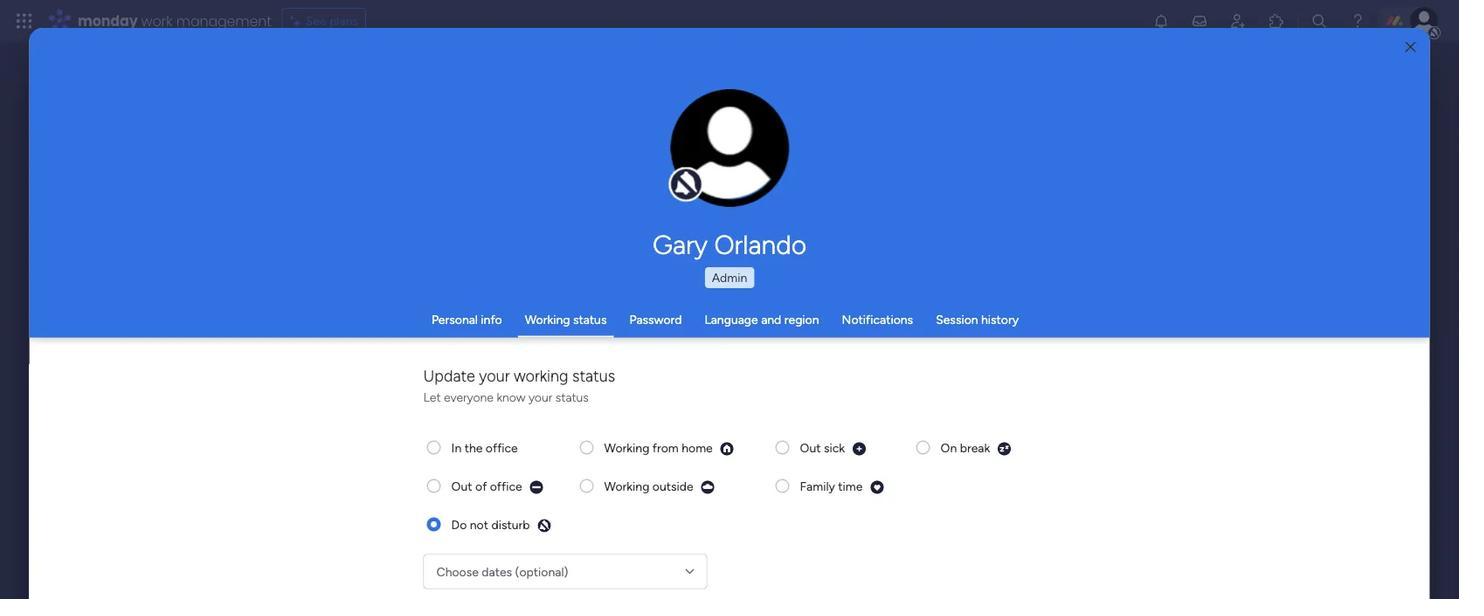 Task type: describe. For each thing, give the bounding box(es) containing it.
working for working from home
[[605, 440, 650, 455]]

and
[[761, 312, 781, 327]]

info
[[481, 312, 502, 327]]

apps image
[[1268, 12, 1285, 30]]

orlando
[[714, 229, 807, 260]]

work
[[141, 11, 173, 31]]

notifications image
[[1153, 12, 1170, 30]]

working for working outside
[[605, 478, 650, 493]]

region
[[784, 312, 819, 327]]

family time
[[800, 478, 863, 493]]

do
[[452, 517, 467, 532]]

everyone
[[444, 390, 494, 405]]

from
[[653, 440, 679, 455]]

select product image
[[16, 12, 33, 30]]

history
[[981, 312, 1019, 327]]

choose dates (optional)
[[437, 564, 569, 579]]

the
[[465, 440, 483, 455]]

update your working status let everyone know your status
[[424, 366, 616, 405]]

let
[[424, 390, 441, 405]]

of
[[476, 478, 487, 493]]

time
[[839, 478, 863, 493]]

admin
[[712, 270, 747, 285]]

session history link
[[936, 312, 1019, 327]]

search everything image
[[1311, 12, 1328, 30]]

profile
[[735, 157, 767, 171]]

password
[[630, 312, 682, 327]]

2 vertical spatial status
[[556, 390, 589, 405]]

plans
[[329, 14, 358, 28]]

dates
[[482, 564, 512, 579]]

session history
[[936, 312, 1019, 327]]

gary orlando dialog
[[29, 28, 1430, 599]]

notifications link
[[842, 312, 913, 327]]

change
[[693, 157, 732, 171]]

working status
[[525, 312, 607, 327]]

do not disturb
[[452, 517, 530, 532]]

preview image for out of office
[[530, 480, 544, 495]]

0 vertical spatial status
[[573, 312, 607, 327]]

preview image for working outside
[[701, 480, 716, 495]]

see plans button
[[282, 8, 366, 34]]

see
[[306, 14, 326, 28]]

help image
[[1349, 12, 1367, 30]]

picture
[[712, 172, 748, 186]]

personal info
[[432, 312, 502, 327]]

outside
[[653, 478, 694, 493]]

office for out of office
[[490, 478, 523, 493]]

(optional)
[[515, 564, 569, 579]]

out sick
[[800, 440, 845, 455]]

personal info link
[[432, 312, 502, 327]]

not
[[470, 517, 489, 532]]

out for out sick
[[800, 440, 821, 455]]

close image
[[1406, 41, 1416, 54]]

language
[[705, 312, 758, 327]]

monday
[[78, 11, 138, 31]]

language and region
[[705, 312, 819, 327]]

working for working status
[[525, 312, 570, 327]]



Task type: locate. For each thing, give the bounding box(es) containing it.
disturb
[[492, 517, 530, 532]]

in
[[452, 440, 462, 455]]

2 vertical spatial working
[[605, 478, 650, 493]]

1 vertical spatial out
[[452, 478, 473, 493]]

status right working
[[573, 366, 616, 385]]

1 vertical spatial status
[[573, 366, 616, 385]]

working left 'outside'
[[605, 478, 650, 493]]

update
[[424, 366, 476, 385]]

monday work management
[[78, 11, 271, 31]]

office right the
[[486, 440, 518, 455]]

preview image right 'outside'
[[701, 480, 716, 495]]

your up know
[[479, 366, 510, 385]]

preview image
[[720, 441, 735, 456], [852, 441, 867, 456], [998, 441, 1012, 456], [530, 480, 544, 495], [537, 518, 552, 533]]

preview image right sick in the bottom of the page
[[852, 441, 867, 456]]

change profile picture button
[[671, 89, 789, 208]]

inbox image
[[1191, 12, 1208, 30]]

personal
[[432, 312, 478, 327]]

your down working
[[529, 390, 553, 405]]

preview image right time
[[870, 480, 885, 495]]

management
[[176, 11, 271, 31]]

in the office
[[452, 440, 518, 455]]

office
[[486, 440, 518, 455], [490, 478, 523, 493]]

1 horizontal spatial out
[[800, 440, 821, 455]]

out left sick in the bottom of the page
[[800, 440, 821, 455]]

0 vertical spatial working
[[525, 312, 570, 327]]

gary orlando image
[[1410, 7, 1438, 35]]

0 vertical spatial out
[[800, 440, 821, 455]]

break
[[960, 440, 991, 455]]

session
[[936, 312, 978, 327]]

working
[[525, 312, 570, 327], [605, 440, 650, 455], [605, 478, 650, 493]]

see plans
[[306, 14, 358, 28]]

preview image right home
[[720, 441, 735, 456]]

status down working
[[556, 390, 589, 405]]

out of office
[[452, 478, 523, 493]]

on break
[[941, 440, 991, 455]]

password link
[[630, 312, 682, 327]]

preview image for out sick
[[852, 441, 867, 456]]

working
[[514, 366, 569, 385]]

preview image for working from home
[[720, 441, 735, 456]]

change profile picture
[[693, 157, 767, 186]]

working outside
[[605, 478, 694, 493]]

0 vertical spatial office
[[486, 440, 518, 455]]

preview image right disturb
[[537, 518, 552, 533]]

1 vertical spatial office
[[490, 478, 523, 493]]

1 horizontal spatial your
[[529, 390, 553, 405]]

language and region link
[[705, 312, 819, 327]]

office for in the office
[[486, 440, 518, 455]]

0 horizontal spatial preview image
[[701, 480, 716, 495]]

know
[[497, 390, 526, 405]]

status left password
[[573, 312, 607, 327]]

1 vertical spatial your
[[529, 390, 553, 405]]

out for out of office
[[452, 478, 473, 493]]

preview image
[[701, 480, 716, 495], [870, 480, 885, 495]]

status
[[573, 312, 607, 327], [573, 366, 616, 385], [556, 390, 589, 405]]

preview image for family time
[[870, 480, 885, 495]]

invite members image
[[1229, 12, 1247, 30]]

out left of
[[452, 478, 473, 493]]

preview image for do not disturb
[[537, 518, 552, 533]]

preview image for on break
[[998, 441, 1012, 456]]

1 horizontal spatial preview image
[[870, 480, 885, 495]]

choose
[[437, 564, 479, 579]]

family
[[800, 478, 836, 493]]

notifications
[[842, 312, 913, 327]]

sick
[[824, 440, 845, 455]]

working right "info"
[[525, 312, 570, 327]]

1 vertical spatial working
[[605, 440, 650, 455]]

0 vertical spatial your
[[479, 366, 510, 385]]

0 horizontal spatial your
[[479, 366, 510, 385]]

out
[[800, 440, 821, 455], [452, 478, 473, 493]]

on
[[941, 440, 957, 455]]

gary
[[653, 229, 708, 260]]

working left from
[[605, 440, 650, 455]]

gary orlando
[[653, 229, 807, 260]]

office right of
[[490, 478, 523, 493]]

gary orlando button
[[489, 229, 970, 260]]

0 horizontal spatial out
[[452, 478, 473, 493]]

2 preview image from the left
[[870, 480, 885, 495]]

your
[[479, 366, 510, 385], [529, 390, 553, 405]]

preview image right break
[[998, 441, 1012, 456]]

1 preview image from the left
[[701, 480, 716, 495]]

preview image up disturb
[[530, 480, 544, 495]]

working from home
[[605, 440, 713, 455]]

home
[[682, 440, 713, 455]]

working status link
[[525, 312, 607, 327]]



Task type: vqa. For each thing, say whether or not it's contained in the screenshot.
Project 3 in Name group
no



